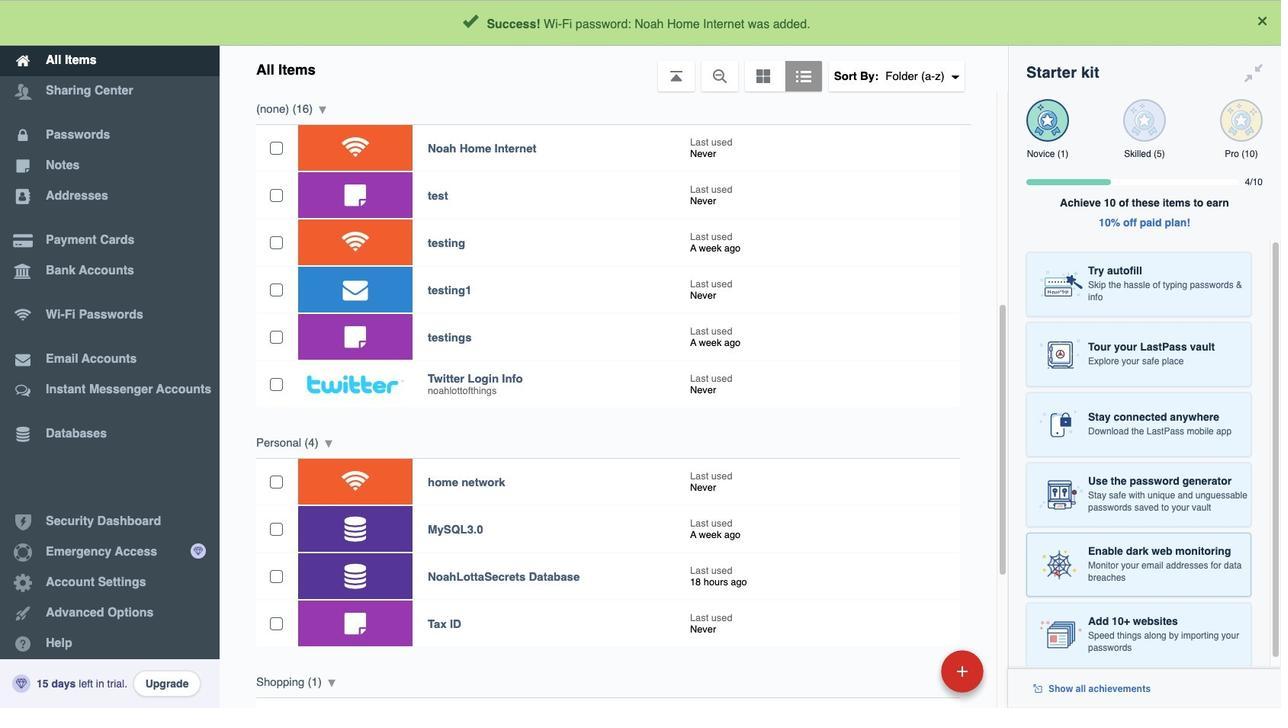 Task type: locate. For each thing, give the bounding box(es) containing it.
alert
[[0, 0, 1281, 46]]



Task type: vqa. For each thing, say whether or not it's contained in the screenshot.
New item element
yes



Task type: describe. For each thing, give the bounding box(es) containing it.
Search search field
[[361, 6, 971, 40]]

main navigation navigation
[[0, 0, 220, 708]]

vault options navigation
[[220, 46, 1008, 92]]

search my vault text field
[[361, 6, 971, 40]]

new item element
[[836, 650, 989, 693]]

new item navigation
[[836, 646, 993, 708]]



